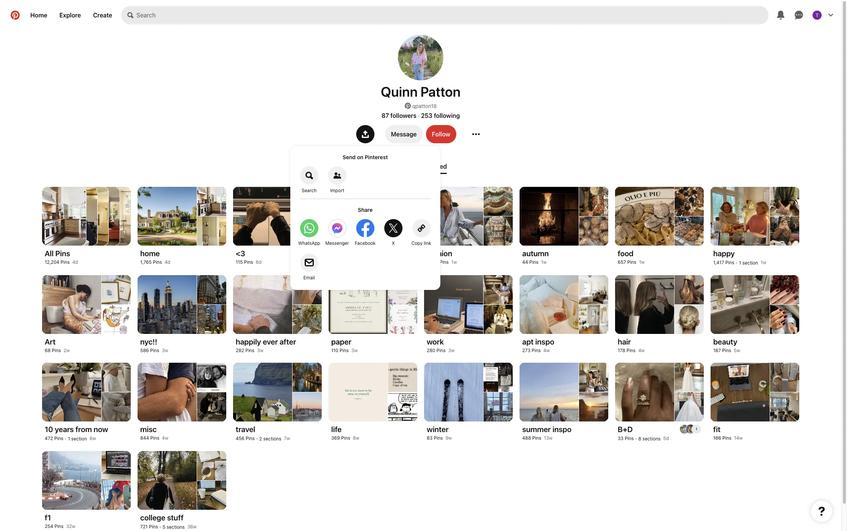Task type: locate. For each thing, give the bounding box(es) containing it.
3w inside the paper 110 pins 3w
[[351, 348, 358, 353]]

1 vertical spatial nyc!! image
[[197, 305, 226, 334]]

1 vertical spatial art image
[[102, 305, 131, 334]]

13w
[[544, 435, 553, 441]]

0 vertical spatial college stuff image
[[197, 451, 226, 480]]

186
[[713, 435, 721, 441]]

sections inside 33 pins · 8 sections 5d
[[643, 436, 661, 442]]

2 paper image from the top
[[388, 305, 417, 334]]

art image
[[102, 275, 131, 304], [102, 305, 131, 334]]

2 fashion image from the top
[[484, 216, 513, 246]]

f1 254 pins 32w
[[45, 513, 75, 529]]

pins
[[55, 249, 70, 258], [61, 259, 70, 265], [153, 259, 162, 265], [244, 259, 253, 265], [440, 259, 449, 265], [530, 259, 539, 265], [627, 259, 637, 265], [726, 260, 735, 265], [52, 348, 61, 353], [150, 348, 159, 353], [245, 348, 255, 353], [340, 348, 349, 353], [437, 348, 446, 353], [532, 348, 541, 353], [627, 348, 636, 353], [722, 348, 731, 353], [150, 435, 159, 441], [341, 435, 350, 441], [434, 435, 443, 441], [532, 435, 541, 441], [723, 435, 732, 441], [54, 436, 63, 441], [246, 436, 255, 441], [625, 436, 634, 441], [54, 524, 64, 529], [149, 524, 158, 530]]

sections
[[263, 436, 281, 442], [643, 436, 661, 442], [167, 524, 185, 530]]

quinn patton image
[[680, 425, 689, 434]]

pins right 280
[[437, 348, 446, 353]]

1 paper image from the top
[[388, 275, 417, 304]]

2 3w from the left
[[257, 348, 264, 353]]

282
[[236, 348, 244, 353]]

2 horizontal spatial sections
[[643, 436, 661, 442]]

488
[[522, 435, 531, 441]]

2 b+d image from the top
[[675, 392, 704, 422]]

work
[[427, 337, 444, 346]]

misc 844 pins 4w
[[140, 425, 168, 441]]

3 allpins image from the left
[[64, 187, 108, 246]]

pins inside fit 186 pins 14w
[[723, 435, 732, 441]]

2 nyc!! image from the top
[[197, 305, 226, 334]]

follow
[[432, 131, 450, 138]]

5d
[[663, 436, 669, 441]]

Search text field
[[137, 6, 769, 24]]

travel
[[236, 425, 255, 434]]

followers
[[391, 112, 417, 119]]

b+d
[[618, 425, 633, 434]]

0 vertical spatial travel image
[[293, 363, 322, 392]]

pins right 115
[[244, 259, 253, 265]]

1 vertical spatial life image
[[388, 392, 417, 422]]

1 down years on the bottom left of the page
[[68, 436, 70, 442]]

pins right 44
[[530, 259, 539, 265]]

f1 image
[[102, 451, 131, 480], [102, 480, 131, 510]]

home 1,765 pins 4d
[[140, 249, 170, 265]]

1 vertical spatial b+d image
[[675, 392, 704, 422]]

home image
[[197, 187, 226, 216], [197, 216, 226, 246]]

4d inside the home 1,765 pins 4d
[[165, 259, 170, 265]]

winter image
[[484, 363, 513, 392], [484, 392, 513, 422]]

4w inside apt inspo 273 pins 4w
[[543, 348, 550, 353]]

section right 1,417
[[743, 260, 758, 266]]

college stuff image
[[197, 451, 226, 480], [197, 480, 226, 510]]

1 vertical spatial winter image
[[484, 392, 513, 422]]

import
[[330, 188, 344, 193]]

0 vertical spatial summer inspo image
[[579, 363, 608, 392]]

· inside happy 1,417 pins · 1 section 1w
[[736, 259, 738, 266]]

sections down stuff
[[167, 524, 185, 530]]

1
[[739, 260, 741, 266], [68, 436, 70, 442]]

copy link
[[412, 240, 431, 246]]

saved
[[430, 163, 447, 170]]

pins right '472'
[[54, 436, 63, 441]]

0 horizontal spatial section
[[71, 436, 87, 442]]

2 happily ever after image from the top
[[293, 305, 322, 334]]

<3 image left "share on messenger" icon
[[293, 216, 322, 246]]

1 3w from the left
[[162, 348, 168, 353]]

3w inside nyc!! 586 pins 3w
[[162, 348, 168, 353]]

pins down fashion
[[440, 259, 449, 265]]

0 horizontal spatial 1
[[68, 436, 70, 442]]

0 vertical spatial food image
[[675, 187, 704, 216]]

1 vertical spatial 1
[[68, 436, 70, 442]]

1 summer inspo image from the top
[[579, 363, 608, 392]]

187
[[713, 348, 721, 353]]

fit image
[[770, 363, 799, 392], [770, 392, 799, 422]]

0 horizontal spatial sections
[[167, 524, 185, 530]]

pins inside 'hair 178 pins 4w'
[[627, 348, 636, 353]]

1 vertical spatial travel image
[[293, 392, 322, 422]]

search
[[302, 188, 317, 193]]

1 horizontal spatial 4w
[[543, 348, 550, 353]]

10
[[45, 425, 53, 434]]

4w right 844
[[162, 435, 168, 441]]

qpatton18
[[412, 103, 437, 109]]

4w inside misc 844 pins 4w
[[162, 435, 168, 441]]

fashion image
[[484, 187, 513, 216], [484, 216, 513, 246]]

pins inside beauty 187 pins 5w
[[722, 348, 731, 353]]

5
[[163, 524, 165, 530]]

beauty image
[[770, 275, 799, 304], [770, 305, 799, 334]]

art 68 pins 2w
[[45, 337, 70, 353]]

2 life image from the top
[[388, 392, 417, 422]]

pins down home
[[153, 259, 162, 265]]

x
[[392, 240, 395, 246]]

0 vertical spatial life image
[[388, 363, 417, 392]]

1 vertical spatial paper image
[[388, 305, 417, 334]]

1 horizontal spatial section
[[743, 260, 758, 266]]

· right 1,417
[[736, 259, 738, 266]]

2 hair image from the top
[[675, 305, 704, 334]]

1 horizontal spatial 1
[[739, 260, 741, 266]]

summer inspo image
[[579, 363, 608, 392], [579, 392, 608, 422]]

pins right all
[[55, 249, 70, 258]]

holidays image left link
[[388, 216, 417, 246]]

4 3w from the left
[[448, 348, 455, 353]]

1 life image from the top
[[388, 363, 417, 392]]

pins inside 'happily ever after 282 pins 3w'
[[245, 348, 255, 353]]

0 vertical spatial fashion image
[[484, 187, 513, 216]]

1 vertical spatial home image
[[197, 216, 226, 246]]

68
[[45, 348, 51, 353]]

life image
[[388, 363, 417, 392], [388, 392, 417, 422]]

0 vertical spatial happily ever after image
[[293, 275, 322, 304]]

3w right 586
[[162, 348, 168, 353]]

pins inside the home 1,765 pins 4d
[[153, 259, 162, 265]]

0 vertical spatial b+d image
[[675, 363, 704, 392]]

apt inspo image
[[579, 275, 608, 304], [579, 305, 608, 334]]

1 vertical spatial f1 image
[[102, 480, 131, 510]]

3w inside work 280 pins 3w
[[448, 348, 455, 353]]

1w inside the fashion pins 1w
[[451, 259, 457, 265]]

0 vertical spatial work image
[[484, 275, 513, 304]]

0 vertical spatial paper image
[[388, 275, 417, 304]]

summer inspo 488 pins 13w
[[522, 425, 572, 441]]

pins right "33"
[[625, 436, 634, 441]]

4w right 273
[[543, 348, 550, 353]]

b+d image
[[675, 363, 704, 392], [675, 392, 704, 422]]

pins right 68
[[52, 348, 61, 353]]

1 vertical spatial 10 years from now image
[[102, 392, 131, 422]]

6w
[[90, 436, 96, 441]]

inspo for summer inspo
[[553, 425, 572, 434]]

0 vertical spatial beauty image
[[770, 275, 799, 304]]

f1
[[45, 513, 51, 522]]

pins right 844
[[150, 435, 159, 441]]

1 vertical spatial <3 image
[[293, 216, 322, 246]]

apt inspo 273 pins 4w
[[522, 337, 554, 353]]

1 vertical spatial fit image
[[770, 392, 799, 422]]

allpins image
[[42, 187, 86, 246], [53, 187, 97, 246], [64, 187, 108, 246], [76, 187, 120, 246], [87, 187, 131, 246]]

2 college stuff image from the top
[[197, 480, 226, 510]]

pins right '83'
[[434, 435, 443, 441]]

pins down beauty
[[722, 348, 731, 353]]

happily ever after image down share on email image
[[293, 275, 322, 304]]

hair image
[[675, 275, 704, 304], [675, 305, 704, 334]]

pins right 273
[[532, 348, 541, 353]]

pins right 456
[[246, 436, 255, 441]]

1 vertical spatial happy image
[[770, 216, 799, 246]]

2 winter image from the top
[[484, 392, 513, 422]]

· inside college stuff 721 pins · 5 sections 36w
[[160, 524, 161, 530]]

section down from at bottom
[[71, 436, 87, 442]]

patton
[[421, 83, 461, 100]]

4d right 12,204
[[72, 259, 78, 265]]

1 vertical spatial work image
[[484, 305, 513, 334]]

hair
[[618, 337, 631, 346]]

0 vertical spatial inspo
[[535, 337, 554, 346]]

0 vertical spatial <3 image
[[293, 187, 322, 216]]

pins right 369 on the bottom left of the page
[[341, 435, 350, 441]]

happily ever after image
[[293, 275, 322, 304], [293, 305, 322, 334]]

2 horizontal spatial 4w
[[638, 348, 645, 353]]

home
[[30, 12, 47, 19]]

32w
[[66, 524, 75, 529]]

pins down "summer"
[[532, 435, 541, 441]]

summer
[[522, 425, 551, 434]]

<3 image left import
[[293, 187, 322, 216]]

pins right 178
[[627, 348, 636, 353]]

1 vertical spatial summer inspo image
[[579, 392, 608, 422]]

7w
[[284, 436, 290, 441]]

1 vertical spatial college stuff image
[[197, 480, 226, 510]]

life 369 pins 8w
[[331, 425, 359, 441]]

2 food image from the top
[[675, 216, 704, 246]]

<3 image
[[293, 187, 322, 216], [293, 216, 322, 246]]

<3 115 pins 6d
[[236, 249, 262, 265]]

0 vertical spatial nyc!! image
[[197, 275, 226, 304]]

1 right 1,417
[[739, 260, 741, 266]]

explore
[[59, 12, 81, 19]]

pins inside f1 254 pins 32w
[[54, 524, 64, 529]]

food image
[[675, 187, 704, 216], [675, 216, 704, 246]]

1 happily ever after image from the top
[[293, 275, 322, 304]]

0 vertical spatial 10 years from now image
[[102, 363, 131, 392]]

pins down happily
[[245, 348, 255, 353]]

0 vertical spatial 1
[[739, 260, 741, 266]]

holidays image up "share on twitter" icon
[[388, 187, 417, 216]]

pins right 186
[[723, 435, 732, 441]]

3w
[[162, 348, 168, 353], [257, 348, 264, 353], [351, 348, 358, 353], [448, 348, 455, 353]]

diana menser image
[[686, 425, 695, 434]]

misc image
[[197, 363, 226, 392], [197, 392, 226, 422]]

1 nyc!! image from the top
[[197, 275, 226, 304]]

0 vertical spatial fit image
[[770, 363, 799, 392]]

36w
[[187, 524, 197, 530]]

1 <3 image from the top
[[293, 187, 322, 216]]

1 4d from the left
[[72, 259, 78, 265]]

4d right 1,765
[[165, 259, 170, 265]]

1 vertical spatial autumn image
[[579, 216, 608, 246]]

1 vertical spatial misc image
[[197, 392, 226, 422]]

happy
[[713, 249, 735, 258]]

2w
[[64, 348, 70, 353]]

pins right 657
[[627, 259, 637, 265]]

10 years from now image
[[102, 363, 131, 392], [102, 392, 131, 422]]

1 horizontal spatial 4d
[[165, 259, 170, 265]]

2 summer inspo image from the top
[[579, 392, 608, 422]]

pins down paper
[[340, 348, 349, 353]]

pinterest image
[[405, 103, 411, 109]]

0 vertical spatial holidays image
[[388, 187, 417, 216]]

2 misc image from the top
[[197, 392, 226, 422]]

message
[[391, 131, 417, 138]]

4d
[[72, 259, 78, 265], [165, 259, 170, 265]]

1 vertical spatial beauty image
[[770, 305, 799, 334]]

2 art image from the top
[[102, 305, 131, 334]]

pins down happy
[[726, 260, 735, 265]]

beauty 187 pins 5w
[[713, 337, 740, 353]]

nyc!! image
[[197, 275, 226, 304], [197, 305, 226, 334]]

3w down paper
[[351, 348, 358, 353]]

1 10 years from now image from the top
[[102, 363, 131, 392]]

qpatton18 image
[[398, 35, 444, 80]]

travel image
[[293, 363, 322, 392], [293, 392, 322, 422]]

happy image
[[770, 187, 799, 216], [770, 216, 799, 246]]

0 vertical spatial autumn image
[[579, 187, 608, 216]]

2 holidays image from the top
[[388, 216, 417, 246]]

stuff
[[167, 513, 184, 522]]

pinterest
[[365, 154, 388, 160]]

1 vertical spatial hair image
[[675, 305, 704, 334]]

inspo right apt
[[535, 337, 554, 346]]

sections right 2
[[263, 436, 281, 442]]

87
[[382, 112, 389, 119]]

izzy gray image
[[692, 425, 701, 434]]

2 fit image from the top
[[770, 392, 799, 422]]

autumn 44 pins 1w
[[522, 249, 549, 265]]

1 winter image from the top
[[484, 363, 513, 392]]

winter 83 pins 9w
[[427, 425, 452, 441]]

1 horizontal spatial sections
[[263, 436, 281, 442]]

pins inside 33 pins · 8 sections 5d
[[625, 436, 634, 441]]

1 vertical spatial inspo
[[553, 425, 572, 434]]

0 vertical spatial apt inspo image
[[579, 275, 608, 304]]

work 280 pins 3w
[[427, 337, 455, 353]]

3w inside 'happily ever after 282 pins 3w'
[[257, 348, 264, 353]]

· inside travel 456 pins · 2 sections 7w
[[256, 435, 258, 442]]

1 vertical spatial apt inspo image
[[579, 305, 608, 334]]

· left 2
[[256, 435, 258, 442]]

0 vertical spatial winter image
[[484, 363, 513, 392]]

college stuff 721 pins · 5 sections 36w
[[140, 513, 197, 530]]

0 vertical spatial home image
[[197, 187, 226, 216]]

2 10 years from now image from the top
[[102, 392, 131, 422]]

1 vertical spatial section
[[71, 436, 87, 442]]

paper image
[[388, 275, 417, 304], [388, 305, 417, 334]]

pins inside misc 844 pins 4w
[[150, 435, 159, 441]]

1 vertical spatial food image
[[675, 216, 704, 246]]

inspo inside apt inspo 273 pins 4w
[[535, 337, 554, 346]]

tyler black image
[[813, 11, 822, 20]]

autumn image
[[579, 187, 608, 216], [579, 216, 608, 246]]

2 apt inspo image from the top
[[579, 305, 608, 334]]

273
[[522, 348, 531, 353]]

1,765
[[140, 259, 152, 265]]

1 vertical spatial fashion image
[[484, 216, 513, 246]]

1 vertical spatial happily ever after image
[[293, 305, 322, 334]]

inspo right "summer"
[[553, 425, 572, 434]]

0 horizontal spatial 4d
[[72, 259, 78, 265]]

inspo inside the summer inspo 488 pins 13w
[[553, 425, 572, 434]]

178
[[618, 348, 625, 353]]

0 horizontal spatial 4w
[[162, 435, 168, 441]]

pins inside the fashion pins 1w
[[440, 259, 449, 265]]

explore link
[[53, 6, 87, 24]]

0 vertical spatial section
[[743, 260, 758, 266]]

· down years on the bottom left of the page
[[65, 435, 66, 442]]

· left 253
[[418, 112, 420, 119]]

1 art image from the top
[[102, 275, 131, 304]]

3w right 280
[[448, 348, 455, 353]]

0 vertical spatial art image
[[102, 275, 131, 304]]

1 f1 image from the top
[[102, 451, 131, 480]]

sections right 8
[[643, 436, 661, 442]]

2 allpins image from the left
[[53, 187, 97, 246]]

4w right 178
[[638, 348, 645, 353]]

0 vertical spatial misc image
[[197, 363, 226, 392]]

section
[[743, 260, 758, 266], [71, 436, 87, 442]]

happily ever after image up after
[[293, 305, 322, 334]]

657
[[618, 259, 626, 265]]

pins inside work 280 pins 3w
[[437, 348, 446, 353]]

3w down ever
[[257, 348, 264, 353]]

1 misc image from the top
[[197, 363, 226, 392]]

1 happy image from the top
[[770, 187, 799, 216]]

send on pinterest
[[343, 154, 388, 160]]

home
[[140, 249, 160, 258]]

0 vertical spatial f1 image
[[102, 451, 131, 480]]

pins right 586
[[150, 348, 159, 353]]

0 vertical spatial happy image
[[770, 187, 799, 216]]

1 beauty image from the top
[[770, 275, 799, 304]]

0 vertical spatial hair image
[[675, 275, 704, 304]]

1 vertical spatial holidays image
[[388, 216, 417, 246]]

3 3w from the left
[[351, 348, 358, 353]]

4w inside 'hair 178 pins 4w'
[[638, 348, 645, 353]]

pins right 254
[[54, 524, 64, 529]]

work image
[[484, 275, 513, 304], [484, 305, 513, 334]]

food
[[618, 249, 634, 258]]

33
[[618, 436, 624, 441]]

2 4d from the left
[[165, 259, 170, 265]]

280
[[427, 348, 435, 353]]

· left 5
[[160, 524, 161, 530]]

holidays image
[[388, 187, 417, 216], [388, 216, 417, 246]]

4w for hair
[[638, 348, 645, 353]]

12,204
[[45, 259, 59, 265]]

1w
[[451, 259, 457, 265], [541, 259, 547, 265], [639, 259, 645, 265], [761, 260, 767, 265]]

pins down college
[[149, 524, 158, 530]]

paper 110 pins 3w
[[331, 337, 358, 353]]



Task type: describe. For each thing, give the bounding box(es) containing it.
5w
[[734, 348, 740, 353]]

4d inside 'all pins 12,204 pins 4d'
[[72, 259, 78, 265]]

1 work image from the top
[[484, 275, 513, 304]]

3w for paper
[[351, 348, 358, 353]]

pins inside travel 456 pins · 2 sections 7w
[[246, 436, 255, 441]]

33 pins · 8 sections 5d
[[618, 435, 669, 442]]

pins inside apt inspo 273 pins 4w
[[532, 348, 541, 353]]

fit 186 pins 14w
[[713, 425, 743, 441]]

email
[[304, 275, 315, 281]]

· inside 10 years from now 472 pins · 1 section 6w
[[65, 435, 66, 442]]

1 holidays image from the top
[[388, 187, 417, 216]]

pins inside 'autumn 44 pins 1w'
[[530, 259, 539, 265]]

1 fashion image from the top
[[484, 187, 513, 216]]

sections inside travel 456 pins · 2 sections 7w
[[263, 436, 281, 442]]

pins inside art 68 pins 2w
[[52, 348, 61, 353]]

115
[[236, 259, 243, 265]]

link
[[424, 240, 431, 246]]

pins inside happy 1,417 pins · 1 section 1w
[[726, 260, 735, 265]]

all
[[45, 249, 54, 258]]

follow button
[[426, 125, 457, 143]]

quinn patton
[[381, 83, 461, 100]]

83
[[427, 435, 433, 441]]

saved link
[[427, 160, 450, 174]]

1 apt inspo image from the top
[[579, 275, 608, 304]]

pins inside winter 83 pins 9w
[[434, 435, 443, 441]]

pins inside nyc!! 586 pins 3w
[[150, 348, 159, 353]]

fashion pins 1w
[[427, 249, 457, 265]]

1 b+d image from the top
[[675, 363, 704, 392]]

college
[[140, 513, 165, 522]]

all pins 12,204 pins 4d
[[45, 249, 78, 265]]

section inside 10 years from now 472 pins · 1 section 6w
[[71, 436, 87, 442]]

share on facebook image
[[356, 219, 374, 237]]

fit
[[713, 425, 721, 434]]

6d
[[256, 259, 262, 265]]

following
[[434, 112, 460, 119]]

1 college stuff image from the top
[[197, 451, 226, 480]]

sections inside college stuff 721 pins · 5 sections 36w
[[167, 524, 185, 530]]

87 followers · 253 following
[[382, 112, 460, 119]]

search icon image
[[127, 12, 133, 18]]

5 allpins image from the left
[[87, 187, 131, 246]]

2 work image from the top
[[484, 305, 513, 334]]

now
[[94, 425, 108, 434]]

nyc!! 586 pins 3w
[[140, 337, 168, 353]]

2 travel image from the top
[[293, 392, 322, 422]]

paper
[[331, 337, 352, 346]]

1w inside happy 1,417 pins · 1 section 1w
[[761, 260, 767, 265]]

on
[[357, 154, 363, 160]]

travel 456 pins · 2 sections 7w
[[236, 425, 290, 442]]

1 autumn image from the top
[[579, 187, 608, 216]]

1 allpins image from the left
[[42, 187, 86, 246]]

721
[[140, 524, 148, 530]]

10 years from now 472 pins · 1 section 6w
[[45, 425, 108, 442]]

pins inside college stuff 721 pins · 5 sections 36w
[[149, 524, 158, 530]]

1 travel image from the top
[[293, 363, 322, 392]]

369
[[331, 435, 340, 441]]

send
[[343, 154, 356, 160]]

pins right 12,204
[[61, 259, 70, 265]]

messenger
[[325, 240, 349, 246]]

life
[[331, 425, 342, 434]]

· left 8
[[635, 435, 637, 442]]

misc
[[140, 425, 157, 434]]

create
[[93, 12, 112, 19]]

hair 178 pins 4w
[[618, 337, 645, 353]]

copy
[[412, 240, 423, 246]]

fashion
[[427, 249, 452, 258]]

pins inside 10 years from now 472 pins · 1 section 6w
[[54, 436, 63, 441]]

2 home image from the top
[[197, 216, 226, 246]]

8w
[[353, 435, 359, 441]]

section inside happy 1,417 pins · 1 section 1w
[[743, 260, 758, 266]]

pins inside the summer inspo 488 pins 13w
[[532, 435, 541, 441]]

pins inside 'life 369 pins 8w'
[[341, 435, 350, 441]]

1w inside food 657 pins 1w
[[639, 259, 645, 265]]

14w
[[734, 435, 743, 441]]

4w for misc
[[162, 435, 168, 441]]

1w inside 'autumn 44 pins 1w'
[[541, 259, 547, 265]]

1 home image from the top
[[197, 187, 226, 216]]

apt
[[522, 337, 534, 346]]

nyc!!
[[140, 337, 157, 346]]

254
[[45, 524, 53, 529]]

586
[[140, 348, 149, 353]]

share on twitter image
[[384, 219, 402, 237]]

3w for nyc!!
[[162, 348, 168, 353]]

after
[[280, 337, 296, 346]]

pins inside <3 115 pins 6d
[[244, 259, 253, 265]]

share on email image
[[300, 254, 318, 272]]

whatsapp
[[298, 240, 320, 246]]

1 inside 10 years from now 472 pins · 1 section 6w
[[68, 436, 70, 442]]

food 657 pins 1w
[[618, 249, 645, 265]]

pins inside the paper 110 pins 3w
[[340, 348, 349, 353]]

winter
[[427, 425, 449, 434]]

2
[[259, 436, 262, 442]]

share on messenger image
[[328, 219, 346, 237]]

2 <3 image from the top
[[293, 216, 322, 246]]

1 fit image from the top
[[770, 363, 799, 392]]

home link
[[24, 6, 53, 24]]

3w for work
[[448, 348, 455, 353]]

2 autumn image from the top
[[579, 216, 608, 246]]

1 food image from the top
[[675, 187, 704, 216]]

4 allpins image from the left
[[76, 187, 120, 246]]

create link
[[87, 6, 118, 24]]

456
[[236, 436, 244, 441]]

8
[[639, 436, 641, 442]]

844
[[140, 435, 149, 441]]

pins inside food 657 pins 1w
[[627, 259, 637, 265]]

2 f1 image from the top
[[102, 480, 131, 510]]

· inside 87 followers · 253 following
[[418, 112, 420, 119]]

inspo for apt inspo
[[535, 337, 554, 346]]

2 happy image from the top
[[770, 216, 799, 246]]

2 beauty image from the top
[[770, 305, 799, 334]]

message button
[[385, 125, 423, 143]]

ever
[[263, 337, 278, 346]]

beauty
[[713, 337, 738, 346]]

1 hair image from the top
[[675, 275, 704, 304]]

472
[[45, 436, 53, 441]]

1 inside happy 1,417 pins · 1 section 1w
[[739, 260, 741, 266]]

253
[[421, 112, 432, 119]]

110
[[331, 348, 338, 353]]

from
[[76, 425, 92, 434]]

facebook
[[355, 240, 376, 246]]

years
[[55, 425, 74, 434]]



Task type: vqa. For each thing, say whether or not it's contained in the screenshot.


